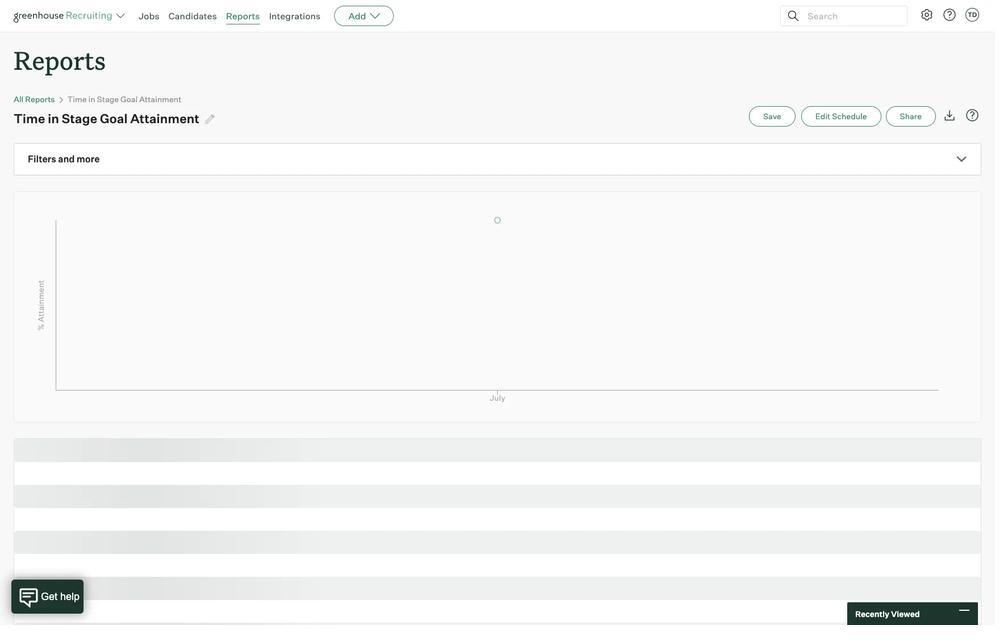 Task type: locate. For each thing, give the bounding box(es) containing it.
add button
[[334, 6, 394, 26]]

reports right candidates
[[226, 10, 260, 22]]

reports
[[226, 10, 260, 22], [14, 43, 106, 77], [25, 94, 55, 104]]

td button
[[966, 8, 979, 22]]

edit schedule
[[815, 111, 867, 121]]

save button
[[749, 106, 796, 127]]

reports link
[[226, 10, 260, 22]]

jobs link
[[139, 10, 159, 22]]

edit
[[815, 111, 830, 121]]

reports down greenhouse recruiting image
[[14, 43, 106, 77]]

add
[[348, 10, 366, 22]]

0 vertical spatial goal
[[121, 94, 138, 104]]

time
[[67, 94, 87, 104], [14, 111, 45, 126]]

0 vertical spatial reports
[[226, 10, 260, 22]]

time down the "all reports"
[[14, 111, 45, 126]]

0 vertical spatial attainment
[[139, 94, 181, 104]]

1 horizontal spatial in
[[88, 94, 95, 104]]

integrations
[[269, 10, 321, 22]]

in
[[88, 94, 95, 104], [48, 111, 59, 126]]

1 horizontal spatial time
[[67, 94, 87, 104]]

recently viewed
[[855, 610, 920, 619]]

all reports
[[14, 94, 55, 104]]

0 vertical spatial time in stage goal attainment
[[67, 94, 181, 104]]

schedule
[[832, 111, 867, 121]]

1 vertical spatial in
[[48, 111, 59, 126]]

share
[[900, 111, 922, 121]]

greenhouse recruiting image
[[14, 9, 116, 23]]

candidates link
[[169, 10, 217, 22]]

0 vertical spatial in
[[88, 94, 95, 104]]

filters
[[28, 154, 56, 165]]

configure image
[[920, 8, 934, 22]]

time right the "all reports"
[[67, 94, 87, 104]]

jobs
[[139, 10, 159, 22]]

0 vertical spatial time
[[67, 94, 87, 104]]

0 horizontal spatial time
[[14, 111, 45, 126]]

stage
[[97, 94, 119, 104], [62, 111, 97, 126]]

td button
[[963, 6, 982, 24]]

reports right the all
[[25, 94, 55, 104]]

faq image
[[966, 109, 979, 122]]

Search text field
[[805, 8, 897, 24]]

goal
[[121, 94, 138, 104], [100, 111, 128, 126]]

attainment
[[139, 94, 181, 104], [130, 111, 199, 126]]

time in stage goal attainment
[[67, 94, 181, 104], [14, 111, 199, 126]]

td
[[968, 11, 977, 19]]



Task type: describe. For each thing, give the bounding box(es) containing it.
1 vertical spatial goal
[[100, 111, 128, 126]]

and
[[58, 154, 75, 165]]

integrations link
[[269, 10, 321, 22]]

1 vertical spatial time in stage goal attainment
[[14, 111, 199, 126]]

viewed
[[891, 610, 920, 619]]

save and schedule this report to revisit it! element
[[749, 106, 801, 127]]

1 vertical spatial reports
[[14, 43, 106, 77]]

save
[[763, 111, 781, 121]]

share button
[[886, 106, 936, 127]]

1 vertical spatial attainment
[[130, 111, 199, 126]]

filters and more
[[28, 154, 100, 165]]

time in stage goal attainment link
[[67, 94, 181, 104]]

xychart image
[[28, 192, 967, 420]]

more
[[77, 154, 100, 165]]

all reports link
[[14, 94, 55, 104]]

all
[[14, 94, 23, 104]]

candidates
[[169, 10, 217, 22]]

2 vertical spatial reports
[[25, 94, 55, 104]]

recently
[[855, 610, 889, 619]]

edit schedule button
[[801, 106, 881, 127]]

1 vertical spatial time
[[14, 111, 45, 126]]

0 vertical spatial stage
[[97, 94, 119, 104]]

1 vertical spatial stage
[[62, 111, 97, 126]]

download image
[[943, 109, 957, 122]]

0 horizontal spatial in
[[48, 111, 59, 126]]



Task type: vqa. For each thing, say whether or not it's contained in the screenshot.
list box containing 3 months
no



